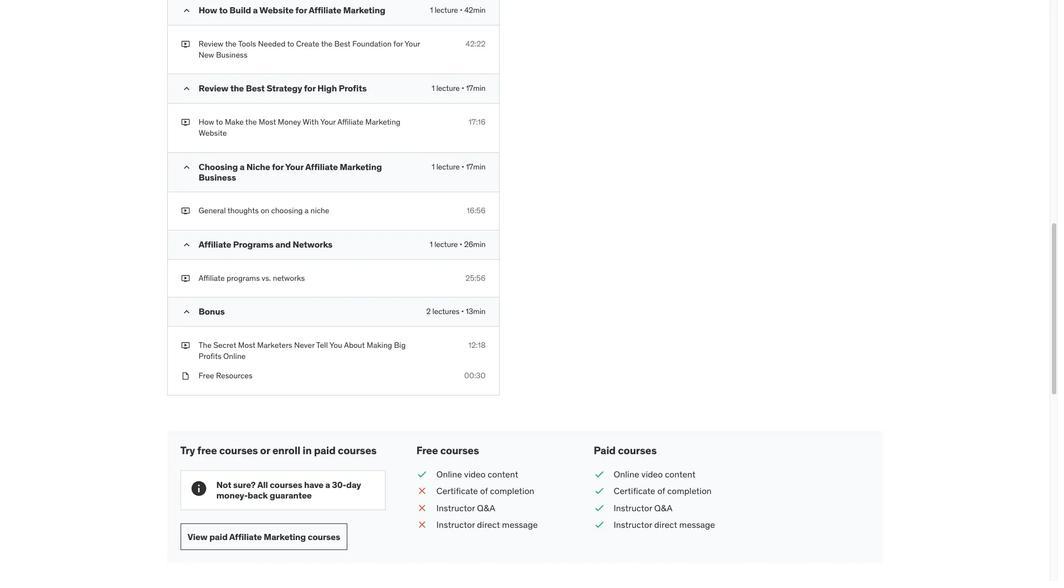 Task type: describe. For each thing, give the bounding box(es) containing it.
networks
[[273, 273, 305, 283]]

a left the niche
[[305, 206, 309, 216]]

paid
[[594, 444, 616, 457]]

review the tools needed to create the best foundation for your new business
[[199, 39, 420, 60]]

17:16
[[469, 117, 486, 127]]

day
[[346, 479, 361, 490]]

0 vertical spatial website
[[260, 5, 294, 16]]

most inside how to make the most money with your affiliate marketing website
[[259, 117, 276, 127]]

affiliate programs vs. networks
[[199, 273, 305, 283]]

1 horizontal spatial profits
[[339, 83, 367, 94]]

money
[[278, 117, 301, 127]]

build
[[230, 5, 251, 16]]

xsmall image for how to build a website for affiliate marketing
[[181, 39, 190, 50]]

new
[[199, 50, 214, 60]]

instructor q&a for free courses
[[437, 502, 495, 514]]

strategy
[[267, 83, 302, 94]]

try
[[180, 444, 195, 457]]

never
[[294, 340, 315, 350]]

choosing a niche for your affiliate marketing business
[[199, 161, 382, 183]]

1 horizontal spatial paid
[[314, 444, 336, 457]]

instructor direct message for free courses
[[437, 519, 538, 530]]

17min for review the best strategy for high profits
[[466, 83, 486, 93]]

or
[[260, 444, 270, 457]]

your inside 'choosing a niche for your affiliate marketing business'
[[285, 161, 304, 172]]

1 lecture • 42min
[[430, 5, 486, 15]]

certificate for paid
[[614, 486, 656, 497]]

13min
[[466, 307, 486, 317]]

q&a for free courses
[[477, 502, 495, 514]]

review for review the best strategy for high profits
[[199, 83, 229, 94]]

• for profits
[[462, 83, 464, 93]]

instructor q&a for paid courses
[[614, 502, 673, 514]]

free
[[197, 444, 217, 457]]

most inside the secret most marketers never tell you about making big profits online
[[238, 340, 255, 350]]

1 for profits
[[432, 83, 435, 93]]

message for free courses
[[502, 519, 538, 530]]

affiliate inside how to make the most money with your affiliate marketing website
[[337, 117, 364, 127]]

affiliate programs and networks
[[199, 239, 333, 250]]

needed
[[258, 39, 286, 49]]

have
[[304, 479, 324, 490]]

lecture for marketing
[[437, 162, 460, 172]]

video for paid courses
[[642, 469, 663, 480]]

online for free courses
[[437, 469, 462, 480]]

review the best strategy for high profits
[[199, 83, 367, 94]]

secret
[[213, 340, 236, 350]]

affiliate inside 'choosing a niche for your affiliate marketing business'
[[305, 161, 338, 172]]

certificate for free
[[437, 486, 478, 497]]

how for how to build a website for affiliate marketing
[[199, 5, 217, 16]]

25:56
[[466, 273, 486, 283]]

about
[[344, 340, 365, 350]]

profits inside the secret most marketers never tell you about making big profits online
[[199, 351, 222, 361]]

marketing inside how to make the most money with your affiliate marketing website
[[366, 117, 401, 127]]

choosing
[[271, 206, 303, 216]]

courses inside view paid affiliate marketing courses link
[[308, 531, 340, 542]]

1 for affiliate
[[430, 5, 433, 15]]

not sure? all courses have a 30-day money-back guarantee
[[216, 479, 361, 501]]

business inside 'choosing a niche for your affiliate marketing business'
[[199, 172, 236, 183]]

00:30
[[464, 371, 486, 381]]

networks
[[293, 239, 333, 250]]

• for affiliate
[[460, 5, 463, 15]]

42min
[[465, 5, 486, 15]]

1 for marketing
[[432, 162, 435, 172]]

business inside review the tools needed to create the best foundation for your new business
[[216, 50, 248, 60]]

online video content for paid courses
[[614, 469, 696, 480]]

how to build a website for affiliate marketing
[[199, 5, 385, 16]]

a inside 'choosing a niche for your affiliate marketing business'
[[240, 161, 245, 172]]

26min
[[464, 239, 486, 249]]

programs
[[233, 239, 274, 250]]

and
[[275, 239, 291, 250]]

16:56
[[467, 206, 486, 216]]

the
[[199, 340, 212, 350]]

30-
[[332, 479, 346, 490]]

general
[[199, 206, 226, 216]]

xsmall image for choosing a niche for your affiliate marketing business
[[181, 206, 190, 216]]

42:22
[[466, 39, 486, 49]]

lecture for profits
[[437, 83, 460, 93]]

create
[[296, 39, 319, 49]]

a inside not sure? all courses have a 30-day money-back guarantee
[[325, 479, 330, 490]]

to for website
[[219, 5, 228, 16]]

enroll
[[272, 444, 300, 457]]

sure?
[[233, 479, 256, 490]]

your inside how to make the most money with your affiliate marketing website
[[320, 117, 336, 127]]

bonus
[[199, 306, 225, 317]]

in
[[303, 444, 312, 457]]

thoughts
[[228, 206, 259, 216]]

online inside the secret most marketers never tell you about making big profits online
[[223, 351, 246, 361]]



Task type: locate. For each thing, give the bounding box(es) containing it.
1 review from the top
[[199, 39, 223, 49]]

1 lecture • 17min up "16:56"
[[432, 162, 486, 172]]

direct
[[477, 519, 500, 530], [655, 519, 677, 530]]

profits down the
[[199, 351, 222, 361]]

try free courses or enroll in paid courses
[[180, 444, 377, 457]]

niche
[[311, 206, 329, 216]]

review inside review the tools needed to create the best foundation for your new business
[[199, 39, 223, 49]]

review
[[199, 39, 223, 49], [199, 83, 229, 94]]

affiliate down back at the bottom left
[[229, 531, 262, 542]]

1 horizontal spatial online
[[437, 469, 462, 480]]

0 vertical spatial profits
[[339, 83, 367, 94]]

certificate of completion down 'free courses'
[[437, 486, 535, 497]]

0 horizontal spatial instructor direct message
[[437, 519, 538, 530]]

website
[[260, 5, 294, 16], [199, 128, 227, 138]]

2 17min from the top
[[466, 162, 486, 172]]

how for how to make the most money with your affiliate marketing website
[[199, 117, 214, 127]]

2 q&a from the left
[[655, 502, 673, 514]]

xsmall image
[[181, 117, 190, 128], [181, 340, 190, 351], [181, 371, 190, 382]]

for up create
[[296, 5, 307, 16]]

marketing inside 'choosing a niche for your affiliate marketing business'
[[340, 161, 382, 172]]

to inside how to make the most money with your affiliate marketing website
[[216, 117, 223, 127]]

lecture for affiliate
[[435, 5, 458, 15]]

how left "make"
[[199, 117, 214, 127]]

direct for paid courses
[[655, 519, 677, 530]]

best
[[335, 39, 351, 49], [246, 83, 265, 94]]

1 certificate from the left
[[437, 486, 478, 497]]

1 horizontal spatial website
[[260, 5, 294, 16]]

1 vertical spatial website
[[199, 128, 227, 138]]

online video content down 'paid courses'
[[614, 469, 696, 480]]

completion for free courses
[[490, 486, 535, 497]]

xsmall image
[[181, 39, 190, 50], [181, 206, 190, 216], [181, 273, 190, 284]]

paid right view
[[209, 531, 228, 542]]

0 horizontal spatial completion
[[490, 486, 535, 497]]

on
[[261, 206, 269, 216]]

xsmall image left free resources
[[181, 371, 190, 382]]

2 completion from the left
[[668, 486, 712, 497]]

video for free courses
[[464, 469, 486, 480]]

q&a
[[477, 502, 495, 514], [655, 502, 673, 514]]

0 horizontal spatial instructor q&a
[[437, 502, 495, 514]]

1 of from the left
[[480, 486, 488, 497]]

2 vertical spatial your
[[285, 161, 304, 172]]

1 xsmall image from the top
[[181, 117, 190, 128]]

q&a for paid courses
[[655, 502, 673, 514]]

0 vertical spatial 17min
[[466, 83, 486, 93]]

1 vertical spatial most
[[238, 340, 255, 350]]

1 video from the left
[[464, 469, 486, 480]]

2 how from the top
[[199, 117, 214, 127]]

2 lectures • 13min
[[426, 307, 486, 317]]

17min up "16:56"
[[466, 162, 486, 172]]

2 horizontal spatial your
[[405, 39, 420, 49]]

0 horizontal spatial video
[[464, 469, 486, 480]]

of for free courses
[[480, 486, 488, 497]]

1 vertical spatial best
[[246, 83, 265, 94]]

2
[[426, 307, 431, 317]]

1 vertical spatial review
[[199, 83, 229, 94]]

free
[[199, 371, 214, 381], [417, 444, 438, 457]]

2 certificate from the left
[[614, 486, 656, 497]]

1 content from the left
[[488, 469, 518, 480]]

small image
[[181, 162, 192, 173], [181, 307, 192, 318], [594, 485, 605, 497], [417, 502, 428, 514], [594, 502, 605, 514], [417, 519, 428, 531], [594, 519, 605, 531]]

certificate of completion for paid courses
[[614, 486, 712, 497]]

how left build
[[199, 5, 217, 16]]

1 vertical spatial to
[[287, 39, 294, 49]]

for inside review the tools needed to create the best foundation for your new business
[[394, 39, 403, 49]]

instructor q&a
[[437, 502, 495, 514], [614, 502, 673, 514]]

affiliate up create
[[309, 5, 341, 16]]

2 instructor direct message from the left
[[614, 519, 715, 530]]

1 horizontal spatial of
[[658, 486, 665, 497]]

xsmall image left "make"
[[181, 117, 190, 128]]

2 xsmall image from the top
[[181, 340, 190, 351]]

programs
[[227, 273, 260, 283]]

for inside 'choosing a niche for your affiliate marketing business'
[[272, 161, 284, 172]]

instructor
[[437, 502, 475, 514], [614, 502, 652, 514], [437, 519, 475, 530], [614, 519, 652, 530]]

2 direct from the left
[[655, 519, 677, 530]]

1 horizontal spatial free
[[417, 444, 438, 457]]

how
[[199, 5, 217, 16], [199, 117, 214, 127]]

making
[[367, 340, 392, 350]]

1 horizontal spatial video
[[642, 469, 663, 480]]

review up new
[[199, 39, 223, 49]]

small image
[[181, 5, 192, 16], [181, 83, 192, 94], [181, 239, 192, 250], [417, 468, 428, 481], [594, 468, 605, 481], [417, 485, 428, 497]]

1 q&a from the left
[[477, 502, 495, 514]]

website up needed
[[260, 5, 294, 16]]

best inside review the tools needed to create the best foundation for your new business
[[335, 39, 351, 49]]

to left build
[[219, 5, 228, 16]]

2 1 lecture • 17min from the top
[[432, 162, 486, 172]]

make
[[225, 117, 244, 127]]

0 vertical spatial xsmall image
[[181, 117, 190, 128]]

with
[[303, 117, 319, 127]]

of for paid courses
[[658, 486, 665, 497]]

2 content from the left
[[665, 469, 696, 480]]

content for free courses
[[488, 469, 518, 480]]

1 online video content from the left
[[437, 469, 518, 480]]

niche
[[246, 161, 270, 172]]

affiliate up the niche
[[305, 161, 338, 172]]

0 horizontal spatial best
[[246, 83, 265, 94]]

business down tools
[[216, 50, 248, 60]]

•
[[460, 5, 463, 15], [462, 83, 464, 93], [462, 162, 464, 172], [460, 239, 462, 249], [461, 307, 464, 317]]

online video content for free courses
[[437, 469, 518, 480]]

paid right in
[[314, 444, 336, 457]]

best left 'foundation'
[[335, 39, 351, 49]]

vs.
[[262, 273, 271, 283]]

0 horizontal spatial free
[[199, 371, 214, 381]]

0 vertical spatial business
[[216, 50, 248, 60]]

how to make the most money with your affiliate marketing website
[[199, 117, 401, 138]]

paid
[[314, 444, 336, 457], [209, 531, 228, 542]]

the secret most marketers never tell you about making big profits online
[[199, 340, 406, 361]]

2 certificate of completion from the left
[[614, 486, 712, 497]]

1 lecture • 17min for profits
[[432, 83, 486, 93]]

general thoughts on choosing a niche
[[199, 206, 329, 216]]

most right secret
[[238, 340, 255, 350]]

2 review from the top
[[199, 83, 229, 94]]

0 horizontal spatial content
[[488, 469, 518, 480]]

0 horizontal spatial paid
[[209, 531, 228, 542]]

2 vertical spatial xsmall image
[[181, 371, 190, 382]]

1 horizontal spatial certificate of completion
[[614, 486, 712, 497]]

1 vertical spatial business
[[199, 172, 236, 183]]

1 message from the left
[[502, 519, 538, 530]]

0 horizontal spatial certificate of completion
[[437, 486, 535, 497]]

the right create
[[321, 39, 333, 49]]

certificate of completion down 'paid courses'
[[614, 486, 712, 497]]

affiliate down 'general'
[[199, 239, 231, 250]]

to inside review the tools needed to create the best foundation for your new business
[[287, 39, 294, 49]]

a
[[253, 5, 258, 16], [240, 161, 245, 172], [305, 206, 309, 216], [325, 479, 330, 490]]

2 video from the left
[[642, 469, 663, 480]]

free for free resources
[[199, 371, 214, 381]]

video
[[464, 469, 486, 480], [642, 469, 663, 480]]

to left create
[[287, 39, 294, 49]]

for
[[296, 5, 307, 16], [394, 39, 403, 49], [304, 83, 316, 94], [272, 161, 284, 172]]

1 horizontal spatial most
[[259, 117, 276, 127]]

certificate
[[437, 486, 478, 497], [614, 486, 656, 497]]

tools
[[238, 39, 256, 49]]

view paid affiliate marketing courses
[[188, 531, 340, 542]]

0 horizontal spatial direct
[[477, 519, 500, 530]]

1 horizontal spatial your
[[320, 117, 336, 127]]

courses inside not sure? all courses have a 30-day money-back guarantee
[[270, 479, 302, 490]]

tell
[[316, 340, 328, 350]]

certificate down 'free courses'
[[437, 486, 478, 497]]

view paid affiliate marketing courses link
[[180, 524, 348, 550]]

0 vertical spatial review
[[199, 39, 223, 49]]

review for review the tools needed to create the best foundation for your new business
[[199, 39, 223, 49]]

0 horizontal spatial online
[[223, 351, 246, 361]]

big
[[394, 340, 406, 350]]

17min
[[466, 83, 486, 93], [466, 162, 486, 172]]

1 horizontal spatial message
[[680, 519, 715, 530]]

17min for choosing a niche for your affiliate marketing business
[[466, 162, 486, 172]]

1 certificate of completion from the left
[[437, 486, 535, 497]]

back
[[248, 490, 268, 501]]

1 instructor direct message from the left
[[437, 519, 538, 530]]

website inside how to make the most money with your affiliate marketing website
[[199, 128, 227, 138]]

1 horizontal spatial direct
[[655, 519, 677, 530]]

1 horizontal spatial best
[[335, 39, 351, 49]]

free for free courses
[[417, 444, 438, 457]]

review down new
[[199, 83, 229, 94]]

online
[[223, 351, 246, 361], [437, 469, 462, 480], [614, 469, 640, 480]]

instructor direct message
[[437, 519, 538, 530], [614, 519, 715, 530]]

a left niche
[[240, 161, 245, 172]]

0 vertical spatial how
[[199, 5, 217, 16]]

2 horizontal spatial online
[[614, 469, 640, 480]]

0 horizontal spatial most
[[238, 340, 255, 350]]

1 1 lecture • 17min from the top
[[432, 83, 486, 93]]

guarantee
[[270, 490, 312, 501]]

0 horizontal spatial certificate
[[437, 486, 478, 497]]

0 vertical spatial 1 lecture • 17min
[[432, 83, 486, 93]]

0 horizontal spatial profits
[[199, 351, 222, 361]]

foundation
[[352, 39, 392, 49]]

1 17min from the top
[[466, 83, 486, 93]]

online down secret
[[223, 351, 246, 361]]

certificate of completion for free courses
[[437, 486, 535, 497]]

video down 'free courses'
[[464, 469, 486, 480]]

1 how from the top
[[199, 5, 217, 16]]

the inside how to make the most money with your affiliate marketing website
[[246, 117, 257, 127]]

choosing
[[199, 161, 238, 172]]

for right niche
[[272, 161, 284, 172]]

online for paid courses
[[614, 469, 640, 480]]

instructor direct message for paid courses
[[614, 519, 715, 530]]

message for paid courses
[[680, 519, 715, 530]]

not
[[216, 479, 231, 490]]

you
[[330, 340, 342, 350]]

high
[[318, 83, 337, 94]]

money-
[[216, 490, 248, 501]]

0 horizontal spatial of
[[480, 486, 488, 497]]

affiliate left programs
[[199, 273, 225, 283]]

0 horizontal spatial online video content
[[437, 469, 518, 480]]

1 lecture • 17min for marketing
[[432, 162, 486, 172]]

your right niche
[[285, 161, 304, 172]]

1 lecture • 17min up 17:16
[[432, 83, 486, 93]]

1 vertical spatial how
[[199, 117, 214, 127]]

all
[[257, 479, 268, 490]]

direct for free courses
[[477, 519, 500, 530]]

1 lecture • 26min
[[430, 239, 486, 249]]

free courses
[[417, 444, 479, 457]]

1 horizontal spatial instructor q&a
[[614, 502, 673, 514]]

affiliate
[[309, 5, 341, 16], [337, 117, 364, 127], [305, 161, 338, 172], [199, 239, 231, 250], [199, 273, 225, 283], [229, 531, 262, 542]]

for left high
[[304, 83, 316, 94]]

for right 'foundation'
[[394, 39, 403, 49]]

marketing
[[343, 5, 385, 16], [366, 117, 401, 127], [340, 161, 382, 172], [264, 531, 306, 542]]

online down 'free courses'
[[437, 469, 462, 480]]

0 vertical spatial free
[[199, 371, 214, 381]]

1 completion from the left
[[490, 486, 535, 497]]

2 vertical spatial xsmall image
[[181, 273, 190, 284]]

website down "make"
[[199, 128, 227, 138]]

online video content
[[437, 469, 518, 480], [614, 469, 696, 480]]

xsmall image for website
[[181, 117, 190, 128]]

content for paid courses
[[665, 469, 696, 480]]

1 xsmall image from the top
[[181, 39, 190, 50]]

a right build
[[253, 5, 258, 16]]

completion
[[490, 486, 535, 497], [668, 486, 712, 497]]

of
[[480, 486, 488, 497], [658, 486, 665, 497]]

affiliate right with
[[337, 117, 364, 127]]

1 horizontal spatial q&a
[[655, 502, 673, 514]]

0 horizontal spatial message
[[502, 519, 538, 530]]

3 xsmall image from the top
[[181, 273, 190, 284]]

certificate of completion
[[437, 486, 535, 497], [614, 486, 712, 497]]

profits right high
[[339, 83, 367, 94]]

0 vertical spatial xsmall image
[[181, 39, 190, 50]]

1 horizontal spatial certificate
[[614, 486, 656, 497]]

xsmall image for profits
[[181, 340, 190, 351]]

3 xsmall image from the top
[[181, 371, 190, 382]]

1 vertical spatial paid
[[209, 531, 228, 542]]

1 horizontal spatial instructor direct message
[[614, 519, 715, 530]]

your right with
[[320, 117, 336, 127]]

17min up 17:16
[[466, 83, 486, 93]]

0 vertical spatial most
[[259, 117, 276, 127]]

to left "make"
[[216, 117, 223, 127]]

the up "make"
[[230, 83, 244, 94]]

online video content down 'free courses'
[[437, 469, 518, 480]]

the left tools
[[225, 39, 237, 49]]

0 vertical spatial to
[[219, 5, 228, 16]]

2 instructor q&a from the left
[[614, 502, 673, 514]]

0 horizontal spatial website
[[199, 128, 227, 138]]

lecture
[[435, 5, 458, 15], [437, 83, 460, 93], [437, 162, 460, 172], [435, 239, 458, 249]]

1 horizontal spatial online video content
[[614, 469, 696, 480]]

best left strategy
[[246, 83, 265, 94]]

xsmall image for affiliate programs and networks
[[181, 273, 190, 284]]

how inside how to make the most money with your affiliate marketing website
[[199, 117, 214, 127]]

0 vertical spatial paid
[[314, 444, 336, 457]]

free resources
[[199, 371, 253, 381]]

1 horizontal spatial completion
[[668, 486, 712, 497]]

paid courses
[[594, 444, 657, 457]]

business
[[216, 50, 248, 60], [199, 172, 236, 183]]

1 horizontal spatial content
[[665, 469, 696, 480]]

0 horizontal spatial your
[[285, 161, 304, 172]]

0 vertical spatial best
[[335, 39, 351, 49]]

1 vertical spatial profits
[[199, 351, 222, 361]]

1 vertical spatial 1 lecture • 17min
[[432, 162, 486, 172]]

2 xsmall image from the top
[[181, 206, 190, 216]]

the right "make"
[[246, 117, 257, 127]]

the
[[225, 39, 237, 49], [321, 39, 333, 49], [230, 83, 244, 94], [246, 117, 257, 127]]

1 vertical spatial 17min
[[466, 162, 486, 172]]

your right 'foundation'
[[405, 39, 420, 49]]

profits
[[339, 83, 367, 94], [199, 351, 222, 361]]

certificate down 'paid courses'
[[614, 486, 656, 497]]

12:18
[[469, 340, 486, 350]]

1 vertical spatial xsmall image
[[181, 206, 190, 216]]

your inside review the tools needed to create the best foundation for your new business
[[405, 39, 420, 49]]

completion for paid courses
[[668, 486, 712, 497]]

1 vertical spatial your
[[320, 117, 336, 127]]

a left 30-
[[325, 479, 330, 490]]

content
[[488, 469, 518, 480], [665, 469, 696, 480]]

2 vertical spatial to
[[216, 117, 223, 127]]

online down 'paid courses'
[[614, 469, 640, 480]]

• for marketing
[[462, 162, 464, 172]]

resources
[[216, 371, 253, 381]]

most left money at the left of page
[[259, 117, 276, 127]]

lectures
[[433, 307, 460, 317]]

most
[[259, 117, 276, 127], [238, 340, 255, 350]]

2 message from the left
[[680, 519, 715, 530]]

xsmall image left the
[[181, 340, 190, 351]]

2 of from the left
[[658, 486, 665, 497]]

1 vertical spatial free
[[417, 444, 438, 457]]

0 horizontal spatial q&a
[[477, 502, 495, 514]]

1 instructor q&a from the left
[[437, 502, 495, 514]]

2 online video content from the left
[[614, 469, 696, 480]]

1 vertical spatial xsmall image
[[181, 340, 190, 351]]

1 direct from the left
[[477, 519, 500, 530]]

business up 'general'
[[199, 172, 236, 183]]

to for most
[[216, 117, 223, 127]]

0 vertical spatial your
[[405, 39, 420, 49]]

video down 'paid courses'
[[642, 469, 663, 480]]

marketers
[[257, 340, 292, 350]]

view
[[188, 531, 208, 542]]



Task type: vqa. For each thing, say whether or not it's contained in the screenshot.
back
yes



